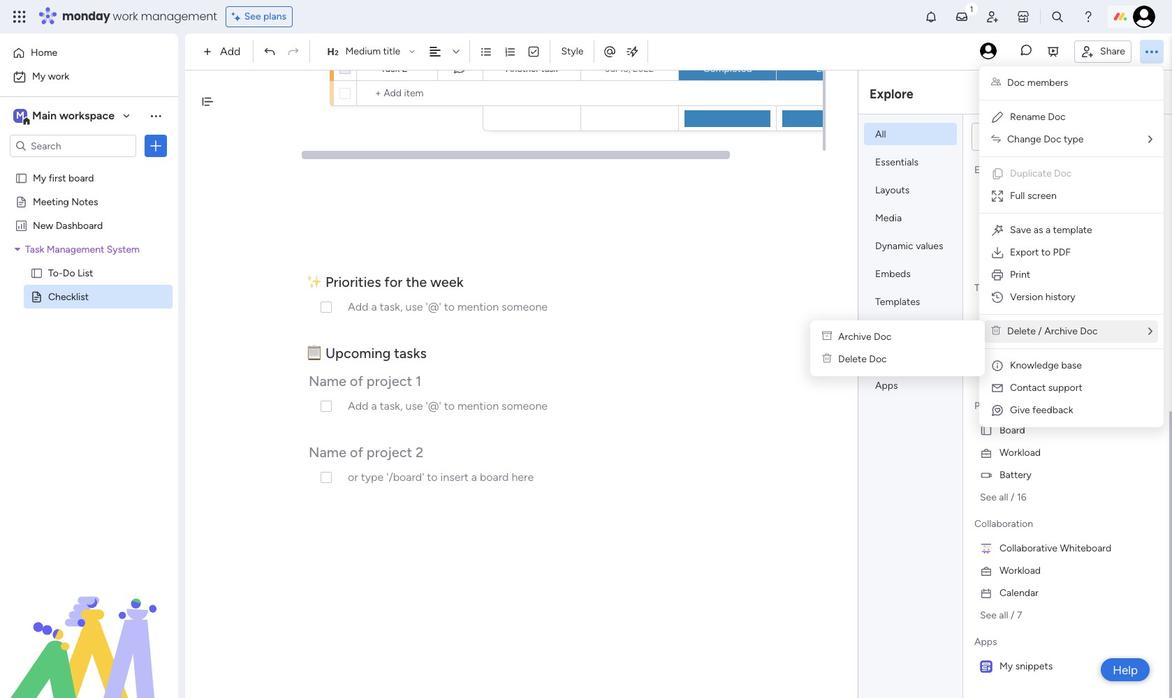 Task type: locate. For each thing, give the bounding box(es) containing it.
list box containing my first board
[[0, 163, 178, 497]]

everything
[[1033, 188, 1080, 200]]

specs
[[1035, 351, 1061, 363]]

checklist
[[48, 291, 89, 302]]

0 vertical spatial collaboration
[[875, 352, 934, 364]]

1 vertical spatial work
[[48, 71, 69, 82]]

1 vertical spatial workload
[[1000, 565, 1041, 577]]

0 horizontal spatial public board image
[[15, 171, 28, 184]]

collaboration inside list item
[[875, 352, 934, 364]]

plans
[[263, 10, 286, 22]]

service icon image down vimeo
[[991, 246, 1004, 260]]

meeting down version at the right top of page
[[1000, 306, 1036, 318]]

meeting for meeting notes
[[1000, 306, 1036, 318]]

2 service icon image from the top
[[991, 268, 1004, 282]]

1 horizontal spatial meeting
[[1000, 306, 1036, 318]]

0 horizontal spatial apps
[[875, 380, 898, 392]]

delete for delete / archive doc
[[1007, 326, 1036, 337]]

collaborative whiteboard list item
[[969, 537, 1164, 560]]

help image
[[1081, 10, 1095, 24]]

do
[[63, 267, 75, 279]]

board activity image
[[980, 42, 997, 59]]

📋
[[307, 345, 322, 362]]

see for collaboration
[[980, 609, 997, 621]]

3 service icon image from the top
[[991, 291, 1004, 305]]

full screen image
[[991, 189, 1004, 203]]

1 vertical spatial meeting
[[1000, 306, 1036, 318]]

explore
[[870, 86, 913, 102]]

doc for duplicate doc
[[1054, 168, 1072, 180]]

workload up battery
[[1000, 447, 1041, 459]]

youtube
[[1000, 211, 1036, 222]]

my work option
[[8, 66, 170, 88]]

all list item
[[864, 123, 957, 145]]

1 horizontal spatial archive
[[1044, 326, 1078, 337]]

1 vertical spatial public board image
[[30, 266, 43, 279]]

my for my snippets
[[1000, 660, 1013, 672]]

📋 upcoming tasks
[[307, 345, 427, 362]]

save
[[1010, 224, 1031, 236]]

see all / 7 up print
[[980, 255, 1022, 267]]

public board image
[[15, 195, 28, 208], [30, 266, 43, 279]]

7 down calendar
[[1017, 609, 1022, 621]]

apps inside list item
[[875, 380, 898, 392]]

0 horizontal spatial work
[[48, 71, 69, 82]]

0 vertical spatial list arrow image
[[1148, 135, 1153, 145]]

see inside see plans button
[[244, 10, 261, 22]]

0 vertical spatial workload
[[1000, 447, 1041, 459]]

/ for embed everything
[[1011, 255, 1015, 267]]

dynamic
[[875, 240, 913, 252]]

lottie animation image
[[0, 557, 178, 699]]

1 workload from the top
[[1000, 447, 1041, 459]]

delete down meeting notes
[[1007, 326, 1036, 337]]

to- up checklist
[[48, 267, 63, 279]]

embeds down the dynamic
[[875, 268, 911, 280]]

workload list item down feedback
[[969, 441, 1164, 464]]

0 horizontal spatial embeds
[[875, 268, 911, 280]]

my for my first board
[[33, 172, 46, 184]]

knowledge base image
[[991, 359, 1004, 373]]

0 vertical spatial workload list item
[[969, 441, 1164, 464]]

media list item
[[864, 207, 957, 229]]

0 vertical spatial productivity
[[875, 324, 928, 336]]

meeting notes list item
[[969, 301, 1164, 323]]

1 vertical spatial 7
[[1017, 609, 1022, 621]]

select product image
[[13, 10, 27, 24]]

service icon image left version at the right top of page
[[991, 291, 1004, 305]]

embed everything
[[1000, 188, 1080, 200]]

1 list arrow image from the top
[[1148, 135, 1153, 145]]

7 for vimeo
[[1017, 255, 1022, 267]]

doc up embed everything 'list item'
[[1054, 168, 1072, 180]]

1 horizontal spatial delete
[[1007, 326, 1036, 337]]

service icon image
[[991, 246, 1004, 260], [991, 268, 1004, 282], [991, 291, 1004, 305]]

numbered list image
[[504, 45, 517, 58]]

2
[[402, 63, 408, 75]]

/ up print
[[1011, 255, 1015, 267]]

0 vertical spatial my
[[32, 71, 46, 82]]

version
[[1010, 291, 1043, 303]]

media
[[875, 212, 902, 224]]

feature
[[1000, 351, 1033, 363]]

2 workload from the top
[[1000, 565, 1041, 577]]

/ left 5
[[1011, 373, 1015, 385]]

public board image for to-do list
[[30, 266, 43, 279]]

see all / 7
[[980, 255, 1022, 267], [980, 609, 1022, 621]]

dynamic values
[[875, 240, 943, 252]]

help button
[[1101, 659, 1150, 682]]

0 vertical spatial options image
[[310, 62, 323, 74]]

doc right dapulse teams icon
[[1007, 77, 1025, 89]]

0 vertical spatial public board image
[[15, 171, 28, 184]]

mention image
[[603, 44, 617, 58]]

archive down meeting notes list item
[[1044, 326, 1078, 337]]

15,
[[620, 63, 631, 74]]

1 horizontal spatial public board image
[[30, 266, 43, 279]]

board
[[1000, 424, 1025, 436]]

/
[[1011, 255, 1015, 267], [1038, 326, 1042, 337], [1011, 373, 1015, 385], [1011, 491, 1015, 503], [1011, 609, 1015, 621]]

0 vertical spatial templates
[[974, 282, 1019, 294]]

templates up productivity list item
[[875, 296, 920, 308]]

options image
[[310, 62, 323, 74], [149, 139, 163, 153]]

0 horizontal spatial task
[[25, 243, 44, 255]]

1 workload list item from the top
[[969, 441, 1164, 464]]

1 service icon image from the top
[[991, 246, 1004, 260]]

0 vertical spatial 7
[[1017, 255, 1022, 267]]

all left 16
[[999, 491, 1008, 503]]

my inside 'list box'
[[33, 172, 46, 184]]

option
[[0, 165, 178, 168]]

0 vertical spatial delete
[[1007, 326, 1036, 337]]

4 all from the top
[[999, 609, 1008, 621]]

0 vertical spatial public board image
[[15, 195, 28, 208]]

new dashboard
[[33, 219, 103, 231]]

my left first
[[33, 172, 46, 184]]

public board image left checklist
[[30, 290, 43, 303]]

embeds list item
[[864, 263, 957, 285]]

productivity down the contact support icon
[[974, 400, 1028, 412]]

1 vertical spatial delete
[[838, 353, 867, 365]]

1 7 from the top
[[1017, 255, 1022, 267]]

task inside 'list box'
[[25, 243, 44, 255]]

0 vertical spatial task
[[381, 63, 400, 75]]

upcoming
[[325, 345, 391, 362]]

v2 ellipsis image
[[1146, 43, 1158, 61]]

work for my
[[48, 71, 69, 82]]

public board image up public dashboard image
[[15, 195, 28, 208]]

templates inside templates list item
[[875, 296, 920, 308]]

/ right do on the top right of the page
[[1038, 326, 1042, 337]]

service icon image for print
[[991, 268, 1004, 282]]

list box
[[0, 163, 178, 497]]

to- up 'feature'
[[1000, 329, 1014, 341]]

0 horizontal spatial meeting
[[33, 196, 69, 207]]

rename
[[1010, 111, 1046, 123]]

0 horizontal spatial v2 delete line image
[[822, 353, 832, 365]]

duplicate
[[1010, 168, 1052, 180]]

0 vertical spatial to-
[[48, 267, 63, 279]]

delete
[[1007, 326, 1036, 337], [838, 353, 867, 365]]

task for task management system
[[25, 243, 44, 255]]

0 vertical spatial work
[[113, 8, 138, 24]]

workload list item down collaborative whiteboard
[[969, 560, 1164, 582]]

my down 'home'
[[32, 71, 46, 82]]

history
[[1045, 291, 1076, 303]]

1 vertical spatial productivity
[[974, 400, 1028, 412]]

1 horizontal spatial options image
[[310, 62, 323, 74]]

public dashboard image
[[15, 219, 28, 232]]

calendar list item
[[969, 582, 1164, 604]]

layouts list item
[[864, 179, 957, 201]]

all down knowledge base icon
[[999, 373, 1008, 385]]

to- for do
[[48, 267, 63, 279]]

dynamic values list item
[[864, 235, 957, 257]]

meeting down first
[[33, 196, 69, 207]]

1 horizontal spatial public board image
[[30, 290, 43, 303]]

all
[[999, 255, 1008, 267], [999, 373, 1008, 385], [999, 491, 1008, 503], [999, 609, 1008, 621]]

0 vertical spatial v2 delete line image
[[991, 326, 1001, 337]]

1 vertical spatial to-
[[1000, 329, 1014, 341]]

2 see all / 7 from the top
[[980, 609, 1022, 621]]

add
[[220, 45, 241, 58]]

export to pdf
[[1010, 247, 1071, 258]]

work down 'home'
[[48, 71, 69, 82]]

export
[[1010, 247, 1039, 258]]

doc down meeting notes list item
[[1080, 326, 1098, 337]]

1 all from the top
[[999, 255, 1008, 267]]

2 7 from the top
[[1017, 609, 1022, 621]]

apps
[[875, 380, 898, 392], [974, 636, 997, 648]]

public board image
[[15, 171, 28, 184], [30, 290, 43, 303]]

1 see all / 7 from the top
[[980, 255, 1022, 267]]

all for feature specs
[[999, 373, 1008, 385]]

jul
[[606, 63, 617, 74]]

embeds up full screen icon
[[974, 164, 1010, 176]]

share button
[[1074, 40, 1132, 63]]

0 horizontal spatial delete
[[838, 353, 867, 365]]

title
[[383, 45, 400, 57]]

1 horizontal spatial v2 delete line image
[[991, 326, 1001, 337]]

my left snippets on the right bottom of page
[[1000, 660, 1013, 672]]

to-do list
[[48, 267, 93, 279]]

my inside option
[[32, 71, 46, 82]]

see all / 7 for vimeo
[[980, 255, 1022, 267]]

workload list item
[[969, 441, 1164, 464], [969, 560, 1164, 582]]

1 vertical spatial apps
[[974, 636, 997, 648]]

1 horizontal spatial work
[[113, 8, 138, 24]]

priorities
[[325, 274, 381, 291]]

archive up the delete doc
[[838, 331, 871, 343]]

doc
[[1007, 77, 1025, 89], [1048, 111, 1066, 123], [1044, 133, 1061, 145], [1054, 168, 1072, 180], [1080, 326, 1098, 337], [874, 331, 892, 343], [869, 353, 887, 365]]

templates down print
[[974, 282, 1019, 294]]

my work
[[32, 71, 69, 82]]

workload for board
[[1000, 447, 1041, 459]]

public board image left first
[[15, 171, 28, 184]]

see all / 7 down calendar
[[980, 609, 1022, 621]]

workload up calendar
[[1000, 565, 1041, 577]]

productivity up collaboration list item
[[875, 324, 928, 336]]

v2 delete line image down dapulse archived icon
[[822, 353, 832, 365]]

jul 15, 2022
[[606, 63, 654, 74]]

2 vertical spatial my
[[1000, 660, 1013, 672]]

3 all from the top
[[999, 491, 1008, 503]]

1 horizontal spatial task
[[381, 63, 400, 75]]

screen
[[1027, 190, 1057, 202]]

0 horizontal spatial collaboration
[[875, 352, 934, 364]]

doc inside menu item
[[1054, 168, 1072, 180]]

v2 delete line image
[[991, 326, 1001, 337], [822, 353, 832, 365]]

1 vertical spatial service icon image
[[991, 268, 1004, 282]]

dynamic values image
[[626, 45, 639, 59]]

collaboration up the apps list item
[[875, 352, 934, 364]]

archive
[[1044, 326, 1078, 337], [838, 331, 871, 343]]

board list item
[[969, 419, 1164, 441]]

see for templates
[[980, 373, 997, 385]]

my inside list item
[[1000, 660, 1013, 672]]

essentials list item
[[864, 151, 957, 173]]

0 horizontal spatial to-
[[48, 267, 63, 279]]

public board image for my first board
[[15, 171, 28, 184]]

my
[[32, 71, 46, 82], [33, 172, 46, 184], [1000, 660, 1013, 672]]

doc up change doc type
[[1048, 111, 1066, 123]]

1 horizontal spatial to-
[[1000, 329, 1014, 341]]

1 vertical spatial task
[[25, 243, 44, 255]]

Search search field
[[972, 123, 1164, 151]]

templates
[[974, 282, 1019, 294], [875, 296, 920, 308]]

1 vertical spatial templates
[[875, 296, 920, 308]]

delete down archive doc
[[838, 353, 867, 365]]

notifications image
[[924, 10, 938, 24]]

public board image left do
[[30, 266, 43, 279]]

2 list arrow image from the top
[[1148, 327, 1153, 337]]

see for embeds
[[980, 255, 997, 267]]

apps list item
[[864, 374, 957, 397]]

see all / 5
[[980, 373, 1023, 385]]

0 vertical spatial meeting
[[33, 196, 69, 207]]

embed
[[1000, 188, 1030, 200]]

service icon image left print
[[991, 268, 1004, 282]]

snippets
[[1015, 660, 1053, 672]]

all for calendar
[[999, 609, 1008, 621]]

public board image for checklist
[[30, 290, 43, 303]]

0 horizontal spatial productivity
[[875, 324, 928, 336]]

service icon image for export to pdf
[[991, 246, 1004, 260]]

all for vimeo
[[999, 255, 1008, 267]]

task right caret down icon
[[25, 243, 44, 255]]

collaborative
[[1000, 542, 1058, 554]]

see all / 16
[[980, 491, 1027, 503]]

0 horizontal spatial templates
[[875, 296, 920, 308]]

1 vertical spatial public board image
[[30, 290, 43, 303]]

doc down archive doc
[[869, 353, 887, 365]]

v2 delete line image left do on the top right of the page
[[991, 326, 1001, 337]]

notes
[[71, 196, 98, 207]]

meeting
[[33, 196, 69, 207], [1000, 306, 1036, 318]]

1 vertical spatial list arrow image
[[1148, 327, 1153, 337]]

7 up print
[[1017, 255, 1022, 267]]

doc up the delete doc
[[874, 331, 892, 343]]

0 vertical spatial embeds
[[974, 164, 1010, 176]]

low
[[816, 63, 834, 74]]

doc for change doc type
[[1044, 133, 1061, 145]]

to- inside 'list box'
[[48, 267, 63, 279]]

/ left 16
[[1011, 491, 1015, 503]]

dashboard
[[56, 219, 103, 231]]

productivity
[[875, 324, 928, 336], [974, 400, 1028, 412]]

all for battery
[[999, 491, 1008, 503]]

collaboration down see all / 16
[[974, 518, 1033, 530]]

all left the export
[[999, 255, 1008, 267]]

system
[[107, 243, 140, 255]]

0 vertical spatial see all / 7
[[980, 255, 1022, 267]]

share
[[1100, 45, 1125, 57]]

new
[[33, 219, 53, 231]]

to-do list list item
[[969, 323, 1164, 346]]

1 vertical spatial my
[[33, 172, 46, 184]]

16
[[1017, 491, 1027, 503]]

meeting inside list item
[[1000, 306, 1036, 318]]

1 vertical spatial embeds
[[875, 268, 911, 280]]

work inside option
[[48, 71, 69, 82]]

members
[[1027, 77, 1068, 89]]

/ down calendar
[[1011, 609, 1015, 621]]

type
[[1064, 133, 1084, 145]]

1 vertical spatial workload list item
[[969, 560, 1164, 582]]

undo ⌘+z image
[[264, 45, 276, 58]]

invite members image
[[986, 10, 1000, 24]]

kendall parks image
[[1133, 6, 1155, 28]]

None search field
[[972, 123, 1164, 151]]

work for monday
[[113, 8, 138, 24]]

knowledge
[[1010, 360, 1059, 372]]

1 vertical spatial see all / 7
[[980, 609, 1022, 621]]

0 vertical spatial service icon image
[[991, 246, 1004, 260]]

doc left type
[[1044, 133, 1061, 145]]

7
[[1017, 255, 1022, 267], [1017, 609, 1022, 621]]

2 all from the top
[[999, 373, 1008, 385]]

to- inside list item
[[1000, 329, 1014, 341]]

checklist image
[[528, 45, 540, 58]]

another
[[506, 64, 539, 74]]

list arrow image
[[1148, 135, 1153, 145], [1148, 327, 1153, 337]]

0 vertical spatial apps
[[875, 380, 898, 392]]

all down calendar
[[999, 609, 1008, 621]]

2 workload list item from the top
[[969, 560, 1164, 582]]

to-do list
[[1000, 329, 1041, 341]]

embeds
[[974, 164, 1010, 176], [875, 268, 911, 280]]

2 vertical spatial service icon image
[[991, 291, 1004, 305]]

1 vertical spatial v2 delete line image
[[822, 353, 832, 365]]

workload for collaborative whiteboard
[[1000, 565, 1041, 577]]

1 vertical spatial collaboration
[[974, 518, 1033, 530]]

work right monday
[[113, 8, 138, 24]]

task left 2
[[381, 63, 400, 75]]

my snippets
[[1000, 660, 1053, 672]]

0 horizontal spatial options image
[[149, 139, 163, 153]]

1 horizontal spatial embeds
[[974, 164, 1010, 176]]

0 horizontal spatial public board image
[[15, 195, 28, 208]]

task
[[381, 63, 400, 75], [25, 243, 44, 255]]

meeting inside 'list box'
[[33, 196, 69, 207]]



Task type: vqa. For each thing, say whether or not it's contained in the screenshot.
due date corresponding to up
no



Task type: describe. For each thing, give the bounding box(es) containing it.
/ for meeting notes
[[1011, 373, 1015, 385]]

duplicate doc image
[[991, 167, 1004, 181]]

duplicate doc menu item
[[991, 166, 1153, 182]]

home
[[31, 47, 57, 59]]

my work link
[[8, 66, 170, 88]]

management
[[141, 8, 217, 24]]

management
[[47, 243, 104, 255]]

1 horizontal spatial productivity
[[974, 400, 1028, 412]]

my snippets list item
[[969, 655, 1164, 678]]

2022
[[633, 63, 654, 74]]

rename doc
[[1010, 111, 1066, 123]]

see all / 7 for calendar
[[980, 609, 1022, 621]]

notes
[[1038, 306, 1063, 318]]

first
[[49, 172, 66, 184]]

doc for delete doc
[[869, 353, 887, 365]]

v2 delete line image for delete doc
[[822, 353, 832, 365]]

change
[[1007, 133, 1041, 145]]

board
[[68, 172, 94, 184]]

list
[[1028, 329, 1041, 341]]

feature specs list item
[[969, 346, 1164, 368]]

embeds inside embeds list item
[[875, 268, 911, 280]]

contact support
[[1010, 382, 1083, 394]]

base
[[1061, 360, 1082, 372]]

embed everything list item
[[969, 183, 1164, 205]]

for
[[384, 274, 403, 291]]

see for productivity
[[980, 491, 997, 503]]

m
[[16, 110, 24, 122]]

Search in workspace field
[[29, 138, 117, 154]]

completed
[[703, 63, 752, 74]]

main
[[32, 109, 57, 122]]

meeting for meeting notes
[[33, 196, 69, 207]]

save as a template image
[[991, 224, 1004, 237]]

workspace options image
[[149, 109, 163, 123]]

print
[[1010, 269, 1030, 281]]

0 horizontal spatial archive
[[838, 331, 871, 343]]

full
[[1010, 190, 1025, 202]]

my for my work
[[32, 71, 46, 82]]

doc members
[[1007, 77, 1068, 89]]

lottie animation element
[[0, 557, 178, 699]]

meeting notes
[[1000, 306, 1063, 318]]

list arrow image for delete / archive doc
[[1148, 327, 1153, 337]]

full screen
[[1010, 190, 1057, 202]]

another task
[[506, 64, 558, 74]]

my first board
[[33, 172, 94, 184]]

workload list item for battery
[[969, 441, 1164, 464]]

youtube list item
[[969, 205, 1164, 228]]

list arrow image for change doc type
[[1148, 135, 1153, 145]]

doc for archive doc
[[874, 331, 892, 343]]

meeting notes
[[33, 196, 98, 207]]

medium title
[[345, 45, 400, 57]]

duplicate doc
[[1010, 168, 1072, 180]]

1 image
[[965, 1, 978, 16]]

1 vertical spatial options image
[[149, 139, 163, 153]]

5
[[1017, 373, 1023, 385]]

feedback
[[1032, 404, 1073, 416]]

workspace selection element
[[13, 108, 117, 126]]

main workspace
[[32, 109, 115, 122]]

1 horizontal spatial apps
[[974, 636, 997, 648]]

workspace
[[59, 109, 115, 122]]

dapulse archived image
[[822, 331, 832, 343]]

archive doc
[[838, 331, 892, 343]]

✨
[[307, 274, 322, 291]]

+ Add item text field
[[364, 85, 477, 102]]

task for task 2
[[381, 63, 400, 75]]

calendar
[[1000, 587, 1039, 599]]

search everything image
[[1051, 10, 1065, 24]]

feature specs
[[1000, 351, 1061, 363]]

style button
[[555, 40, 590, 64]]

week
[[430, 274, 464, 291]]

tasks
[[394, 345, 427, 362]]

bulleted list image
[[480, 45, 493, 58]]

monday
[[62, 8, 110, 24]]

rename doc image
[[991, 110, 1004, 124]]

productivity list item
[[864, 319, 957, 341]]

a
[[1046, 224, 1051, 236]]

v2 change image
[[991, 133, 1001, 145]]

1 horizontal spatial templates
[[974, 282, 1019, 294]]

give feedback image
[[991, 404, 1004, 418]]

to
[[1041, 247, 1051, 258]]

task
[[541, 64, 558, 74]]

✨ priorities for the week
[[307, 274, 464, 291]]

doc for rename doc
[[1048, 111, 1066, 123]]

values
[[916, 240, 943, 252]]

dapulse teams image
[[991, 77, 1001, 89]]

the
[[406, 274, 427, 291]]

battery list item
[[969, 464, 1164, 486]]

public board image for meeting notes
[[15, 195, 28, 208]]

workload list item for calendar
[[969, 560, 1164, 582]]

vimeo list item
[[969, 228, 1164, 250]]

v2 delete line image for delete / archive doc
[[991, 326, 1001, 337]]

caret down image
[[15, 244, 20, 254]]

contact support image
[[991, 381, 1004, 395]]

/ for collaborative whiteboard
[[1011, 609, 1015, 621]]

productivity inside list item
[[875, 324, 928, 336]]

7 for calendar
[[1017, 609, 1022, 621]]

task management system
[[25, 243, 140, 255]]

template
[[1053, 224, 1092, 236]]

give feedback
[[1010, 404, 1073, 416]]

monday marketplace image
[[1016, 10, 1030, 24]]

change doc type
[[1007, 133, 1084, 145]]

to- for do
[[1000, 329, 1014, 341]]

as
[[1034, 224, 1043, 236]]

/ for board
[[1011, 491, 1015, 503]]

delete for delete doc
[[838, 353, 867, 365]]

home option
[[8, 42, 170, 64]]

search image
[[1143, 131, 1156, 143]]

1 horizontal spatial collaboration
[[974, 518, 1033, 530]]

service icon image for version history
[[991, 291, 1004, 305]]

see plans
[[244, 10, 286, 22]]

delete / archive doc
[[1007, 326, 1098, 337]]

templates list item
[[864, 291, 957, 313]]

workspace image
[[13, 108, 27, 124]]

give
[[1010, 404, 1030, 416]]

medium
[[345, 45, 381, 57]]

collaboration list item
[[864, 346, 957, 369]]

home link
[[8, 42, 170, 64]]

add button
[[198, 41, 249, 63]]

knowledge base
[[1010, 360, 1082, 372]]

save as a template
[[1010, 224, 1092, 236]]

whiteboard
[[1060, 542, 1112, 554]]

delete doc
[[838, 353, 887, 365]]

button padding image
[[1143, 87, 1157, 101]]

battery
[[1000, 469, 1032, 481]]

task 2
[[381, 63, 408, 75]]

update feed image
[[955, 10, 969, 24]]

help
[[1113, 663, 1138, 677]]



